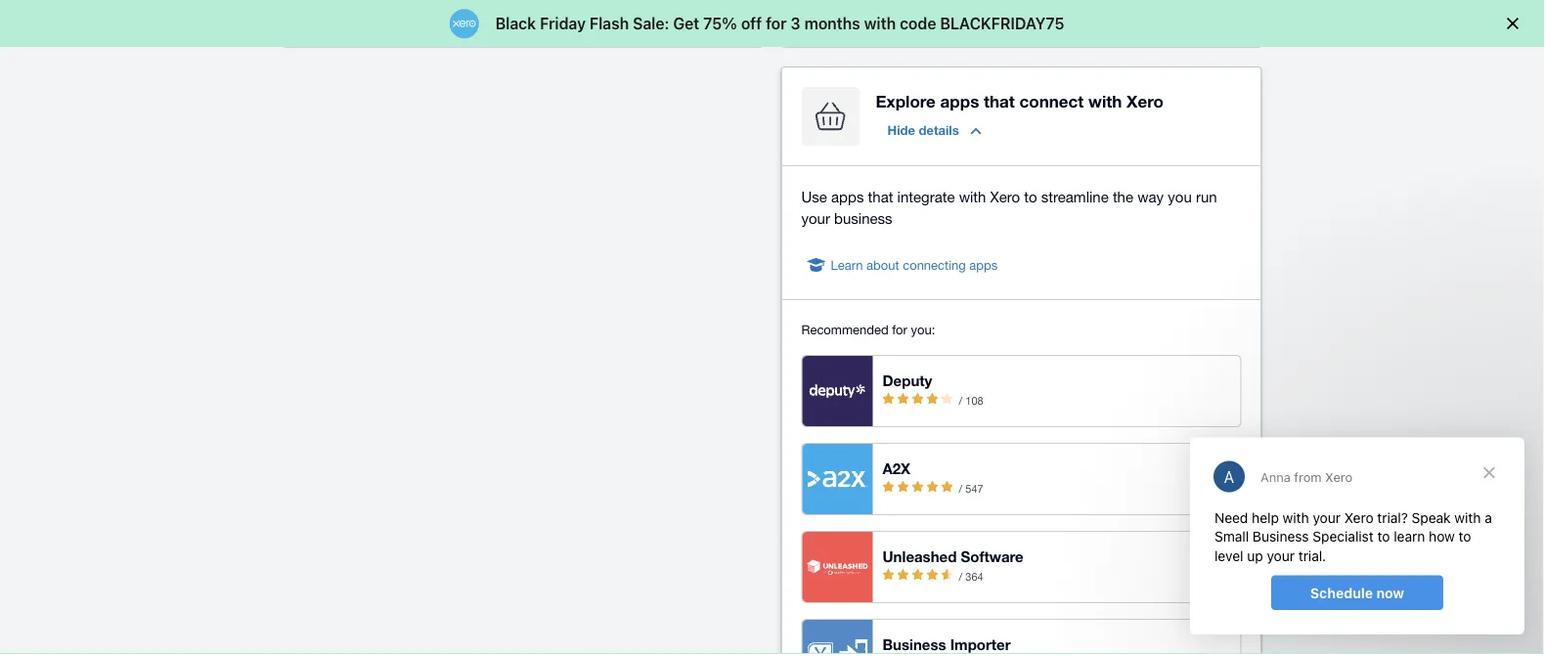 Task type: vqa. For each thing, say whether or not it's contained in the screenshot.
right University
no



Task type: describe. For each thing, give the bounding box(es) containing it.
/ 547
[[956, 482, 983, 495]]

108
[[966, 394, 983, 407]]

2 set up now button from the left
[[876, 0, 990, 28]]

learn about connecting apps link
[[831, 255, 998, 275]]

business importer
[[883, 636, 1011, 653]]

star rating: 4.94 out of 5 image
[[883, 478, 956, 498]]

learn about connecting apps
[[831, 257, 998, 272]]

/ 108
[[956, 394, 983, 407]]

xero for connect
[[1127, 91, 1164, 111]]

use
[[801, 188, 827, 205]]

to
[[1024, 188, 1037, 205]]

now for 1st the set up now button
[[431, 5, 457, 20]]

deputy
[[883, 372, 932, 389]]

connect
[[1020, 91, 1084, 111]]

importer
[[950, 636, 1011, 653]]

taxes icon image
[[801, 0, 860, 28]]

use apps that integrate with xero to streamline the way you run your business
[[801, 188, 1217, 227]]

/ for deputy
[[959, 394, 963, 407]]

/ for unleashed software
[[959, 570, 963, 583]]

for
[[892, 322, 907, 337]]

/ 364
[[956, 570, 983, 583]]

a2x
[[883, 460, 911, 477]]

streamline
[[1041, 188, 1109, 205]]

hide details
[[888, 122, 959, 138]]

business
[[883, 636, 946, 653]]

unleashed software logo image
[[807, 560, 868, 575]]

1 vertical spatial dialog
[[1190, 438, 1525, 635]]

apps for use
[[831, 188, 864, 205]]

xero for integrate
[[990, 188, 1020, 205]]

0 vertical spatial dialog
[[0, 0, 1544, 47]]

details
[[919, 122, 959, 138]]

hide
[[888, 122, 915, 138]]

with for connect
[[1089, 91, 1122, 111]]

2 up from the left
[[911, 5, 926, 20]]

integrate
[[897, 188, 955, 205]]

about
[[867, 257, 899, 272]]

star rating: 4.08 out of 5 image
[[883, 390, 956, 410]]

explore
[[876, 91, 936, 111]]

apps inside learn about connecting apps link
[[970, 257, 998, 272]]

business importer logo image
[[807, 639, 868, 654]]

now for 2nd the set up now button from left
[[930, 5, 956, 20]]



Task type: locate. For each thing, give the bounding box(es) containing it.
3 / from the top
[[959, 570, 963, 583]]

xero inside use apps that integrate with xero to streamline the way you run your business
[[990, 188, 1020, 205]]

1 horizontal spatial with
[[1089, 91, 1122, 111]]

that
[[984, 91, 1015, 111], [868, 188, 893, 205]]

1 set from the left
[[389, 5, 409, 20]]

business importer link
[[801, 619, 1242, 654]]

you:
[[911, 322, 935, 337]]

0 horizontal spatial up
[[412, 5, 428, 20]]

up
[[412, 5, 428, 20], [911, 5, 926, 20]]

recommended for you: heading
[[801, 320, 1242, 339]]

1 up from the left
[[412, 5, 428, 20]]

hide details button
[[876, 115, 993, 146]]

1 vertical spatial with
[[959, 188, 986, 205]]

apps inside use apps that integrate with xero to streamline the way you run your business
[[831, 188, 864, 205]]

with inside use apps that integrate with xero to streamline the way you run your business
[[959, 188, 986, 205]]

unleashed software
[[883, 548, 1024, 565]]

unleashed
[[883, 548, 957, 565]]

0 vertical spatial /
[[959, 394, 963, 407]]

1 set up now from the left
[[389, 5, 457, 20]]

0 vertical spatial xero
[[1127, 91, 1164, 111]]

2 set from the left
[[888, 5, 908, 20]]

software
[[961, 548, 1024, 565]]

with right connect
[[1089, 91, 1122, 111]]

connecting
[[903, 257, 966, 272]]

1 vertical spatial apps
[[831, 188, 864, 205]]

0 horizontal spatial set
[[389, 5, 409, 20]]

0 horizontal spatial set up now
[[389, 5, 457, 20]]

/ left 547
[[959, 482, 963, 495]]

recommended
[[801, 322, 889, 337]]

that for connect
[[984, 91, 1015, 111]]

dialog
[[0, 0, 1544, 47], [1190, 438, 1525, 635]]

0 vertical spatial with
[[1089, 91, 1122, 111]]

your
[[801, 209, 830, 227]]

apps
[[940, 91, 979, 111], [831, 188, 864, 205], [970, 257, 998, 272]]

with
[[1089, 91, 1122, 111], [959, 188, 986, 205]]

that for integrate
[[868, 188, 893, 205]]

that left connect
[[984, 91, 1015, 111]]

0 vertical spatial that
[[984, 91, 1015, 111]]

now
[[431, 5, 457, 20], [930, 5, 956, 20]]

recommended for you:
[[801, 322, 935, 337]]

2 / from the top
[[959, 482, 963, 495]]

run
[[1196, 188, 1217, 205]]

0 horizontal spatial with
[[959, 188, 986, 205]]

apps up details
[[940, 91, 979, 111]]

1 / from the top
[[959, 394, 963, 407]]

with right integrate
[[959, 188, 986, 205]]

364
[[966, 570, 983, 583]]

1 now from the left
[[431, 5, 457, 20]]

/ for a2x
[[959, 482, 963, 495]]

/ left 108
[[959, 394, 963, 407]]

xero right connect
[[1127, 91, 1164, 111]]

explore apps that connect with xero
[[876, 91, 1164, 111]]

1 horizontal spatial up
[[911, 5, 926, 20]]

apps right connecting
[[970, 257, 998, 272]]

1 horizontal spatial xero
[[1127, 91, 1164, 111]]

1 vertical spatial that
[[868, 188, 893, 205]]

set up now
[[389, 5, 457, 20], [888, 5, 956, 20]]

add-ons icon image
[[801, 87, 860, 146]]

set
[[389, 5, 409, 20], [888, 5, 908, 20]]

0 horizontal spatial now
[[431, 5, 457, 20]]

0 horizontal spatial xero
[[990, 188, 1020, 205]]

set up now button
[[377, 0, 491, 28], [876, 0, 990, 28]]

that inside use apps that integrate with xero to streamline the way you run your business
[[868, 188, 893, 205]]

learn
[[831, 257, 863, 272]]

apps for explore
[[940, 91, 979, 111]]

a2x logo image
[[807, 471, 868, 488]]

1 set up now button from the left
[[377, 0, 491, 28]]

0 horizontal spatial set up now button
[[377, 0, 491, 28]]

2 vertical spatial /
[[959, 570, 963, 583]]

star rating: 4.6 out of 5 image
[[883, 566, 956, 586]]

1 horizontal spatial now
[[930, 5, 956, 20]]

1 horizontal spatial set up now
[[888, 5, 956, 20]]

547
[[966, 482, 983, 495]]

2 now from the left
[[930, 5, 956, 20]]

2 set up now from the left
[[888, 5, 956, 20]]

that up business
[[868, 188, 893, 205]]

0 horizontal spatial that
[[868, 188, 893, 205]]

1 horizontal spatial set
[[888, 5, 908, 20]]

xero
[[1127, 91, 1164, 111], [990, 188, 1020, 205]]

1 vertical spatial /
[[959, 482, 963, 495]]

/
[[959, 394, 963, 407], [959, 482, 963, 495], [959, 570, 963, 583]]

with for integrate
[[959, 188, 986, 205]]

way
[[1138, 188, 1164, 205]]

2 vertical spatial apps
[[970, 257, 998, 272]]

1 vertical spatial xero
[[990, 188, 1020, 205]]

business
[[834, 209, 892, 227]]

1 horizontal spatial that
[[984, 91, 1015, 111]]

/ left "364"
[[959, 570, 963, 583]]

0 vertical spatial apps
[[940, 91, 979, 111]]

deputy logo image
[[807, 383, 868, 400]]

xero left to
[[990, 188, 1020, 205]]

the
[[1113, 188, 1134, 205]]

you
[[1168, 188, 1192, 205]]

apps up business
[[831, 188, 864, 205]]

1 horizontal spatial set up now button
[[876, 0, 990, 28]]



